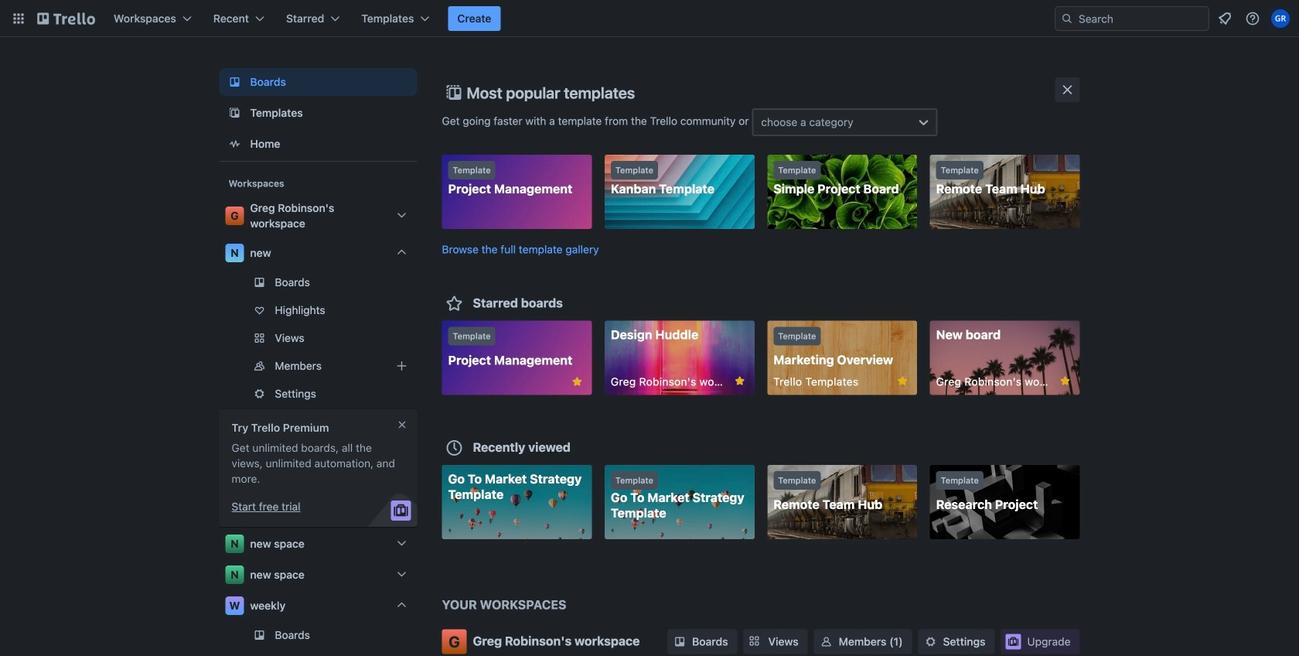 Task type: vqa. For each thing, say whether or not it's contained in the screenshot.
"template" to the right
no



Task type: locate. For each thing, give the bounding box(es) containing it.
template board image
[[226, 104, 244, 122]]

Search field
[[1055, 6, 1210, 31]]

board image
[[226, 73, 244, 91]]

click to unstar this board. it will be removed from your starred list. image
[[733, 374, 747, 388], [1059, 374, 1073, 388], [571, 375, 585, 389]]

2 sm image from the left
[[924, 634, 939, 650]]

click to unstar this board. it will be removed from your starred list. image
[[896, 374, 910, 388]]

sm image
[[672, 634, 688, 650], [924, 634, 939, 650]]

0 horizontal spatial sm image
[[672, 634, 688, 650]]

primary element
[[0, 0, 1300, 37]]

greg robinson (gregrobinson96) image
[[1272, 9, 1291, 28]]

1 horizontal spatial sm image
[[924, 634, 939, 650]]



Task type: describe. For each thing, give the bounding box(es) containing it.
0 notifications image
[[1216, 9, 1235, 28]]

1 sm image from the left
[[672, 634, 688, 650]]

2 horizontal spatial click to unstar this board. it will be removed from your starred list. image
[[1059, 374, 1073, 388]]

open information menu image
[[1246, 11, 1261, 26]]

0 horizontal spatial click to unstar this board. it will be removed from your starred list. image
[[571, 375, 585, 389]]

back to home image
[[37, 6, 95, 31]]

sm image
[[819, 634, 835, 650]]

home image
[[226, 135, 244, 153]]

add image
[[393, 357, 411, 375]]

search image
[[1062, 12, 1074, 25]]

1 horizontal spatial click to unstar this board. it will be removed from your starred list. image
[[733, 374, 747, 388]]



